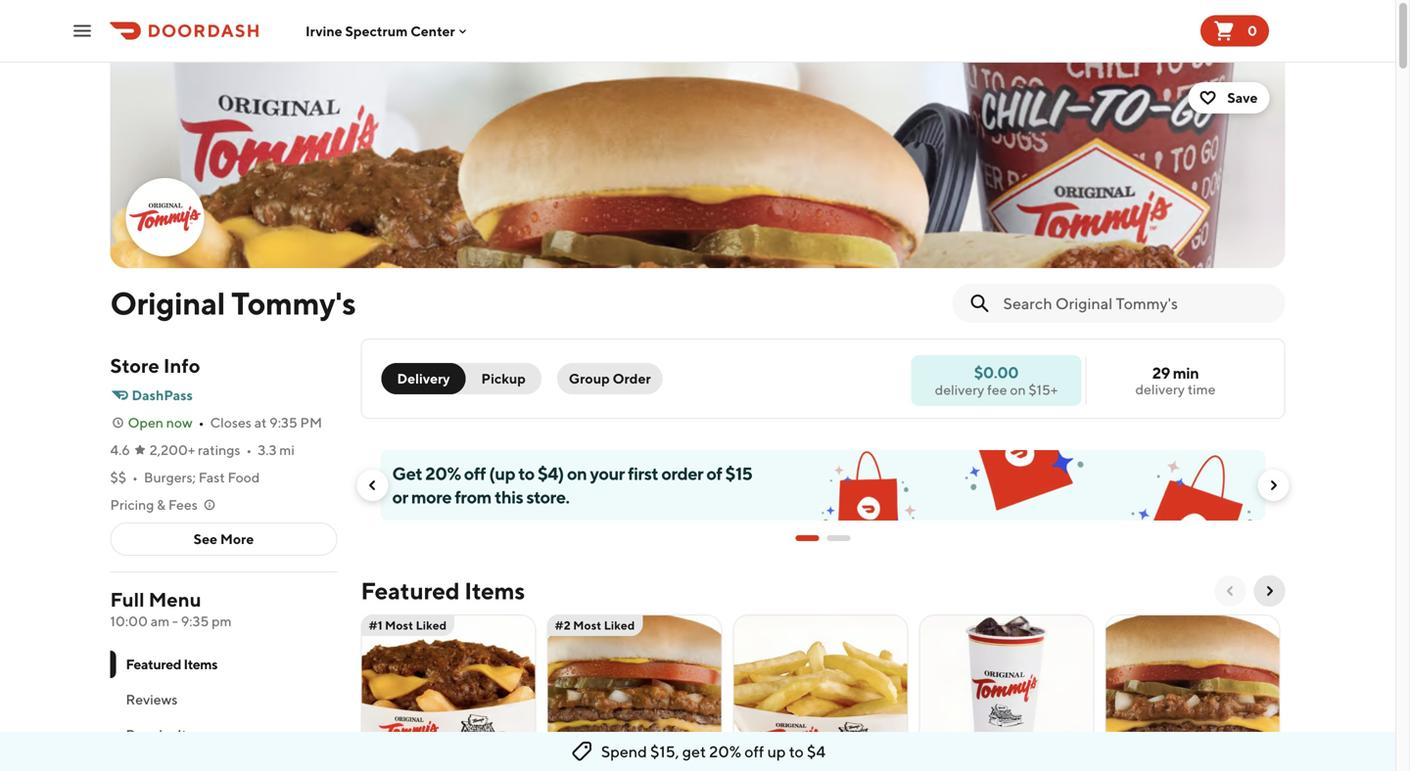 Task type: locate. For each thing, give the bounding box(es) containing it.
to left $4)
[[519, 463, 535, 484]]

1 vertical spatial 20%
[[710, 743, 742, 762]]

0 vertical spatial off
[[464, 463, 486, 484]]

items up reviews button
[[184, 657, 218, 673]]

0 vertical spatial to
[[519, 463, 535, 484]]

liked down 'featured items' heading
[[416, 619, 447, 633]]

to
[[519, 463, 535, 484], [789, 743, 804, 762]]

most
[[385, 619, 413, 633], [573, 619, 602, 633]]

see more button
[[111, 524, 337, 555]]

• left '3.3'
[[246, 442, 252, 458]]

to inside get 20% off (up to $4) on your first order of $15 or more from this store.
[[519, 463, 535, 484]]

featured items up reviews
[[126, 657, 218, 673]]

open
[[128, 415, 164, 431]]

1 horizontal spatial to
[[789, 743, 804, 762]]

off up from
[[464, 463, 486, 484]]

20% right get
[[710, 743, 742, 762]]

pickup
[[482, 371, 526, 387]]

delivery inside $0.00 delivery fee on $15+
[[935, 382, 985, 398]]

items
[[465, 578, 525, 605], [184, 657, 218, 673], [177, 727, 212, 744]]

9:35 inside full menu 10:00 am - 9:35 pm
[[181, 614, 209, 630]]

most for #1
[[385, 619, 413, 633]]

fees
[[168, 497, 198, 513]]

featured items heading
[[361, 576, 525, 607]]

#1 most liked button
[[361, 615, 536, 772]]

dashpass
[[132, 387, 193, 404]]

order
[[613, 371, 651, 387]]

20% up more
[[425, 463, 461, 484]]

liked for #1 most liked
[[416, 619, 447, 633]]

on right $4)
[[567, 463, 587, 484]]

0 horizontal spatial to
[[519, 463, 535, 484]]

featured
[[361, 578, 460, 605], [126, 657, 181, 673]]

featured up #1 most liked
[[361, 578, 460, 605]]

9:35 right -
[[181, 614, 209, 630]]

at
[[254, 415, 267, 431]]

most inside #2 most liked button
[[573, 619, 602, 633]]

save
[[1228, 90, 1258, 106]]

center
[[411, 23, 455, 39]]

your
[[590, 463, 625, 484]]

1 vertical spatial •
[[246, 442, 252, 458]]

10:00
[[110, 614, 148, 630]]

1 horizontal spatial liked
[[604, 619, 635, 633]]

featured up reviews
[[126, 657, 181, 673]]

delivery
[[1136, 382, 1185, 398], [935, 382, 985, 398]]

0 vertical spatial 20%
[[425, 463, 461, 484]]

1 liked from the left
[[416, 619, 447, 633]]

1 horizontal spatial featured
[[361, 578, 460, 605]]

20% inside get 20% off (up to $4) on your first order of $15 or more from this store.
[[425, 463, 461, 484]]

delivery left time
[[1136, 382, 1185, 398]]

2,200+ ratings •
[[150, 442, 252, 458]]

1 horizontal spatial on
[[1010, 382, 1026, 398]]

pm
[[300, 415, 322, 431]]

• right '$$'
[[132, 470, 138, 486]]

0 horizontal spatial off
[[464, 463, 486, 484]]

• right now
[[198, 415, 204, 431]]

0 horizontal spatial 9:35
[[181, 614, 209, 630]]

next button of carousel image
[[1266, 478, 1282, 494], [1262, 584, 1278, 600]]

most right #2
[[573, 619, 602, 633]]

this
[[495, 487, 523, 508]]

$0.00 delivery fee on $15+
[[935, 363, 1058, 398]]

spend
[[601, 743, 647, 762]]

on
[[1010, 382, 1026, 398], [567, 463, 587, 484]]

• closes at 9:35 pm
[[198, 415, 322, 431]]

2 liked from the left
[[604, 619, 635, 633]]

20%
[[425, 463, 461, 484], [710, 743, 742, 762]]

1 vertical spatial off
[[745, 743, 764, 762]]

liked right #2
[[604, 619, 635, 633]]

irvine
[[306, 23, 343, 39]]

2 most from the left
[[573, 619, 602, 633]]

reviews button
[[110, 683, 337, 718]]

0 horizontal spatial featured items
[[126, 657, 218, 673]]

most right #1
[[385, 619, 413, 633]]

featured items up #1 most liked
[[361, 578, 525, 605]]

1 horizontal spatial off
[[745, 743, 764, 762]]

off left up
[[745, 743, 764, 762]]

0 vertical spatial items
[[465, 578, 525, 605]]

off
[[464, 463, 486, 484], [745, 743, 764, 762]]

delivery left fee
[[935, 382, 985, 398]]

reviews
[[126, 692, 178, 708]]

0 vertical spatial 9:35
[[270, 415, 298, 431]]

1 horizontal spatial delivery
[[1136, 382, 1185, 398]]

1 horizontal spatial most
[[573, 619, 602, 633]]

1 vertical spatial featured items
[[126, 657, 218, 673]]

food
[[228, 470, 260, 486]]

popular
[[126, 727, 175, 744]]

0 button
[[1201, 15, 1270, 47]]

0 horizontal spatial 20%
[[425, 463, 461, 484]]

$15
[[726, 463, 753, 484]]

store.
[[527, 487, 570, 508]]

group order
[[569, 371, 651, 387]]

0 vertical spatial next button of carousel image
[[1266, 478, 1282, 494]]

tommy's
[[231, 285, 356, 322]]

0 vertical spatial on
[[1010, 382, 1026, 398]]

items down this
[[465, 578, 525, 605]]

most inside #1 most liked button
[[385, 619, 413, 633]]

delivery
[[397, 371, 450, 387]]

1 most from the left
[[385, 619, 413, 633]]

•
[[198, 415, 204, 431], [246, 442, 252, 458], [132, 470, 138, 486]]

0 horizontal spatial delivery
[[935, 382, 985, 398]]

0 horizontal spatial on
[[567, 463, 587, 484]]

on right fee
[[1010, 382, 1026, 398]]

2 vertical spatial items
[[177, 727, 212, 744]]

0 vertical spatial featured items
[[361, 578, 525, 605]]

popular items button
[[110, 718, 337, 753]]

on inside get 20% off (up to $4) on your first order of $15 or more from this store.
[[567, 463, 587, 484]]

0 vertical spatial featured
[[361, 578, 460, 605]]

select promotional banner element
[[796, 521, 851, 556]]

0 vertical spatial •
[[198, 415, 204, 431]]

0 horizontal spatial liked
[[416, 619, 447, 633]]

1 vertical spatial 9:35
[[181, 614, 209, 630]]

Pickup radio
[[454, 363, 542, 395]]

2 vertical spatial •
[[132, 470, 138, 486]]

1 vertical spatial on
[[567, 463, 587, 484]]

open menu image
[[71, 19, 94, 43]]

2 horizontal spatial •
[[246, 442, 252, 458]]

pricing & fees button
[[110, 496, 217, 515]]

1 horizontal spatial featured items
[[361, 578, 525, 605]]

1 vertical spatial featured
[[126, 657, 181, 673]]

delivery inside 29 min delivery time
[[1136, 382, 1185, 398]]

to right up
[[789, 743, 804, 762]]

0 horizontal spatial most
[[385, 619, 413, 633]]

chili cheese fries image
[[362, 615, 535, 772]]

items right "popular"
[[177, 727, 212, 744]]

0 horizontal spatial •
[[132, 470, 138, 486]]

9:35 right at
[[270, 415, 298, 431]]

featured items
[[361, 578, 525, 605], [126, 657, 218, 673]]

see more
[[194, 531, 254, 548]]

2,200+
[[150, 442, 195, 458]]

4.6
[[110, 442, 130, 458]]

cheeseburger image
[[1107, 615, 1280, 772]]

liked
[[416, 619, 447, 633], [604, 619, 635, 633]]

fountain drinks image
[[920, 615, 1094, 772]]

9:35
[[270, 415, 298, 431], [181, 614, 209, 630]]

original tommy's image
[[110, 63, 1286, 268], [128, 180, 202, 255]]



Task type: vqa. For each thing, say whether or not it's contained in the screenshot.
Avocado
no



Task type: describe. For each thing, give the bounding box(es) containing it.
spectrum
[[345, 23, 408, 39]]

items inside 'featured items' heading
[[465, 578, 525, 605]]

burgers;
[[144, 470, 196, 486]]

spend $15, get 20% off up to $4
[[601, 743, 826, 762]]

1 vertical spatial next button of carousel image
[[1262, 584, 1278, 600]]

get 20% off (up to $4) on your first order of $15 or more from this store.
[[392, 463, 753, 508]]

order methods option group
[[382, 363, 542, 395]]

most for #2
[[573, 619, 602, 633]]

3.3 mi
[[258, 442, 295, 458]]

$15+
[[1029, 382, 1058, 398]]

-
[[172, 614, 178, 630]]

#1
[[369, 619, 383, 633]]

$4
[[807, 743, 826, 762]]

1 horizontal spatial •
[[198, 415, 204, 431]]

more
[[220, 531, 254, 548]]

irvine spectrum center
[[306, 23, 455, 39]]

(up
[[489, 463, 515, 484]]

liked for #2 most liked
[[604, 619, 635, 633]]

menu
[[149, 589, 201, 612]]

from
[[455, 487, 492, 508]]

1 vertical spatial items
[[184, 657, 218, 673]]

1 horizontal spatial 9:35
[[270, 415, 298, 431]]

#2 most liked button
[[547, 615, 722, 772]]

$15,
[[651, 743, 679, 762]]

1 horizontal spatial 20%
[[710, 743, 742, 762]]

store info
[[110, 355, 200, 378]]

store
[[110, 355, 159, 378]]

3.3
[[258, 442, 277, 458]]

get
[[683, 743, 706, 762]]

on inside $0.00 delivery fee on $15+
[[1010, 382, 1026, 398]]

order
[[662, 463, 704, 484]]

original
[[110, 285, 225, 322]]

$0.00
[[975, 363, 1019, 382]]

previous button of carousel image
[[1223, 584, 1239, 600]]

pricing
[[110, 497, 154, 513]]

full menu 10:00 am - 9:35 pm
[[110, 589, 232, 630]]

time
[[1188, 382, 1216, 398]]

min
[[1173, 364, 1199, 383]]

add item to cart image
[[686, 745, 702, 760]]

previous button of carousel image
[[365, 478, 381, 494]]

group order button
[[557, 363, 663, 395]]

0
[[1248, 23, 1258, 39]]

featured inside heading
[[361, 578, 460, 605]]

Delivery radio
[[382, 363, 466, 395]]

of
[[707, 463, 722, 484]]

29 min delivery time
[[1136, 364, 1216, 398]]

items inside popular items "button"
[[177, 727, 212, 744]]

fast
[[199, 470, 225, 486]]

0 horizontal spatial featured
[[126, 657, 181, 673]]

29
[[1153, 364, 1171, 383]]

now
[[166, 415, 193, 431]]

or
[[392, 487, 408, 508]]

save button
[[1189, 82, 1270, 114]]

get
[[392, 463, 422, 484]]

$$
[[110, 470, 126, 486]]

$$ • burgers; fast food
[[110, 470, 260, 486]]

open now
[[128, 415, 193, 431]]

info
[[164, 355, 200, 378]]

mi
[[279, 442, 295, 458]]

1 vertical spatial to
[[789, 743, 804, 762]]

ratings
[[198, 442, 240, 458]]

pricing & fees
[[110, 497, 198, 513]]

#2 most liked
[[555, 619, 635, 633]]

see
[[194, 531, 218, 548]]

popular items
[[126, 727, 212, 744]]

closes
[[210, 415, 252, 431]]

#2
[[555, 619, 571, 633]]

double cheeseburger image
[[548, 615, 722, 772]]

first
[[628, 463, 658, 484]]

french fries image
[[734, 615, 908, 772]]

group
[[569, 371, 610, 387]]

#1 most liked
[[369, 619, 447, 633]]

original tommy's
[[110, 285, 356, 322]]

pm
[[212, 614, 232, 630]]

more
[[411, 487, 452, 508]]

up
[[768, 743, 786, 762]]

irvine spectrum center button
[[306, 23, 471, 39]]

am
[[151, 614, 170, 630]]

full
[[110, 589, 145, 612]]

Item Search search field
[[1004, 293, 1270, 314]]

fee
[[988, 382, 1008, 398]]

$4)
[[538, 463, 564, 484]]

off inside get 20% off (up to $4) on your first order of $15 or more from this store.
[[464, 463, 486, 484]]

&
[[157, 497, 166, 513]]



